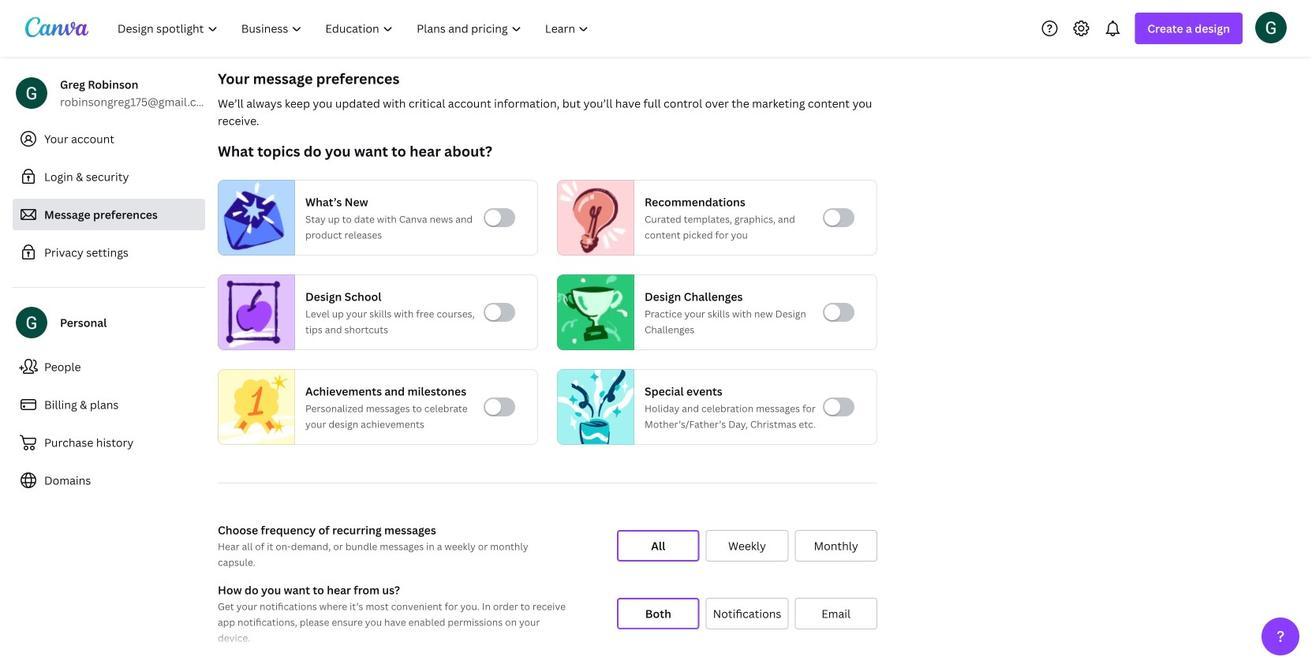 Task type: locate. For each thing, give the bounding box(es) containing it.
None button
[[617, 530, 700, 562], [706, 530, 789, 562], [795, 530, 878, 562], [617, 598, 700, 630], [706, 598, 789, 630], [795, 598, 878, 630], [617, 530, 700, 562], [706, 530, 789, 562], [795, 530, 878, 562], [617, 598, 700, 630], [706, 598, 789, 630], [795, 598, 878, 630]]

top level navigation element
[[107, 13, 603, 44]]

topic image
[[219, 180, 288, 256], [558, 180, 627, 256], [219, 275, 288, 350], [558, 275, 627, 350], [219, 366, 294, 449], [558, 366, 634, 449]]

greg robinson image
[[1256, 12, 1287, 43]]



Task type: vqa. For each thing, say whether or not it's contained in the screenshot.
Canva corresponding to "Nonprofit Report Doc in Green Yellow Orange Flat Geometric Style" image
no



